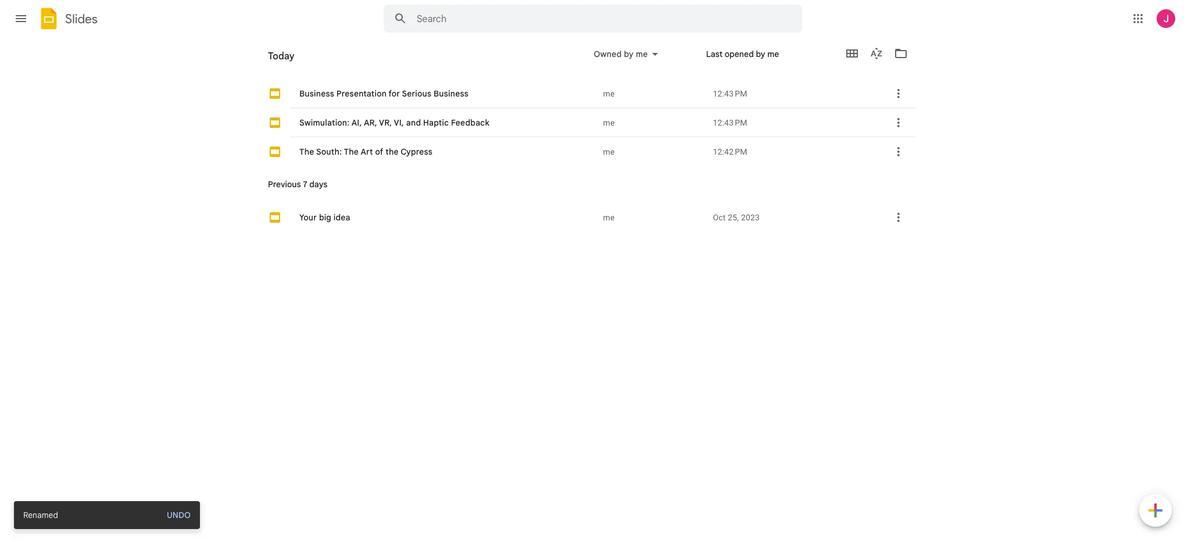Task type: locate. For each thing, give the bounding box(es) containing it.
big
[[319, 212, 331, 222]]

me inside owned by me popup button
[[636, 49, 648, 59]]

owned by me element for business
[[603, 88, 704, 99]]

vr,
[[379, 117, 392, 128]]

last opened by me 12:43 pm element inside the swimulation: ai, ar, vr, vi, and haptic feedback "option"
[[713, 117, 874, 128]]

1 horizontal spatial last
[[706, 49, 723, 59]]

owned by me element
[[603, 88, 704, 99], [603, 117, 704, 128], [603, 146, 704, 157], [603, 211, 704, 223]]

section
[[14, 501, 200, 529]]

art
[[361, 146, 373, 157]]

the left south:
[[299, 146, 314, 157]]

0 vertical spatial 12:43 pm
[[713, 89, 748, 98]]

1 12:43 pm from the top
[[713, 89, 748, 98]]

Search bar text field
[[417, 13, 773, 25]]

your big idea option
[[259, 156, 916, 543]]

0 horizontal spatial by
[[624, 49, 634, 59]]

opened
[[725, 49, 754, 59], [653, 56, 682, 66]]

1 the from the left
[[299, 146, 314, 157]]

2023
[[741, 213, 760, 222]]

me inside business presentation for serious business "option"
[[603, 89, 615, 98]]

1 horizontal spatial business
[[434, 88, 469, 99]]

by
[[624, 49, 634, 59], [756, 49, 766, 59], [684, 56, 694, 66]]

the
[[299, 146, 314, 157], [344, 146, 359, 157]]

owned by me
[[594, 49, 648, 59]]

12:43 pm for swimulation: ai, ar, vr, vi, and haptic feedback
[[713, 118, 748, 127]]

your
[[299, 212, 317, 222]]

1 vertical spatial last opened by me 12:43 pm element
[[713, 117, 874, 128]]

today
[[268, 51, 295, 62], [268, 55, 291, 66]]

the left art
[[344, 146, 359, 157]]

last opened by me 12:43 pm element inside business presentation for serious business "option"
[[713, 88, 874, 99]]

previous
[[268, 179, 301, 190]]

business up swimulation:
[[299, 88, 334, 99]]

2 12:43 pm from the top
[[713, 118, 748, 127]]

1 business from the left
[[299, 88, 334, 99]]

2 last opened by me 12:43 pm element from the top
[[713, 117, 874, 128]]

25,
[[728, 213, 739, 222]]

1 horizontal spatial the
[[344, 146, 359, 157]]

12:43 pm
[[713, 89, 748, 98], [713, 118, 748, 127]]

owned by me element inside the south: the art of the cypress option
[[603, 146, 704, 157]]

last opened by me 12:43 pm element
[[713, 88, 874, 99], [713, 117, 874, 128]]

swimulation:
[[299, 117, 350, 128]]

swimulation: ai, ar, vr, vi, and haptic feedback
[[299, 117, 490, 128]]

4 owned by me element from the top
[[603, 211, 704, 223]]

2 the from the left
[[344, 146, 359, 157]]

7
[[303, 179, 307, 190]]

1 owned by me element from the top
[[603, 88, 704, 99]]

business presentation for serious business
[[299, 88, 469, 99]]

list box
[[259, 0, 936, 543]]

1 vertical spatial 12:43 pm
[[713, 118, 748, 127]]

create new presentation image
[[1140, 494, 1172, 529]]

None search field
[[384, 5, 802, 33]]

by inside popup button
[[624, 49, 634, 59]]

2 today from the top
[[268, 55, 291, 66]]

12:43 pm inside business presentation for serious business "option"
[[713, 89, 748, 98]]

presentation
[[337, 88, 387, 99]]

2 owned by me element from the top
[[603, 117, 704, 128]]

business up haptic at the top
[[434, 88, 469, 99]]

3 owned by me element from the top
[[603, 146, 704, 157]]

last
[[706, 49, 723, 59], [634, 56, 651, 66]]

business
[[299, 88, 334, 99], [434, 88, 469, 99]]

main menu image
[[14, 12, 28, 26]]

0 vertical spatial last opened by me 12:43 pm element
[[713, 88, 874, 99]]

previous 7 days
[[268, 179, 328, 190]]

owned by me element for of
[[603, 146, 704, 157]]

1 last opened by me 12:43 pm element from the top
[[713, 88, 874, 99]]

of
[[375, 146, 383, 157]]

the south: the art of the cypress
[[299, 146, 433, 157]]

me
[[636, 49, 648, 59], [768, 49, 779, 59], [696, 56, 707, 66], [603, 89, 615, 98], [603, 118, 615, 127], [603, 147, 615, 156], [603, 213, 615, 222]]

last opened by me
[[706, 49, 779, 59], [634, 56, 707, 66]]

renamed
[[23, 510, 58, 520]]

12:42 pm
[[713, 147, 748, 156]]

1 today from the top
[[268, 51, 295, 62]]

0 horizontal spatial business
[[299, 88, 334, 99]]

section containing renamed
[[14, 501, 200, 529]]

0 horizontal spatial the
[[299, 146, 314, 157]]

slides
[[65, 11, 98, 26]]

days
[[310, 179, 328, 190]]

owned by me button
[[586, 47, 666, 61]]

12:43 pm inside the swimulation: ai, ar, vr, vi, and haptic feedback "option"
[[713, 118, 748, 127]]



Task type: vqa. For each thing, say whether or not it's contained in the screenshot.
'of'
yes



Task type: describe. For each thing, give the bounding box(es) containing it.
2 horizontal spatial by
[[756, 49, 766, 59]]

last opened by me oct 25, 2023 element
[[713, 211, 874, 223]]

business presentation for serious business option
[[259, 0, 936, 543]]

today heading
[[259, 37, 569, 74]]

undo
[[167, 510, 191, 520]]

last opened by me 12:43 pm element for business presentation for serious business
[[713, 88, 874, 99]]

oct 25, 2023
[[713, 213, 760, 222]]

1 horizontal spatial by
[[684, 56, 694, 66]]

ar,
[[364, 117, 377, 128]]

slides link
[[37, 7, 98, 33]]

ai,
[[352, 117, 362, 128]]

serious
[[402, 88, 432, 99]]

me inside "your big idea" option
[[603, 213, 615, 222]]

for
[[389, 88, 400, 99]]

me inside the south: the art of the cypress option
[[603, 147, 615, 156]]

search image
[[389, 7, 412, 30]]

12:43 pm for business presentation for serious business
[[713, 89, 748, 98]]

vi,
[[394, 117, 404, 128]]

swimulation: ai, ar, vr, vi, and haptic feedback option
[[259, 0, 936, 543]]

oct
[[713, 213, 726, 222]]

last opened by me 12:42 pm element
[[713, 146, 874, 157]]

1 horizontal spatial opened
[[725, 49, 754, 59]]

undo button
[[161, 509, 191, 521]]

the
[[386, 146, 399, 157]]

idea
[[334, 212, 351, 222]]

owned
[[594, 49, 622, 59]]

feedback
[[451, 117, 490, 128]]

list box containing business presentation for serious business
[[259, 0, 936, 543]]

today inside heading
[[268, 51, 295, 62]]

cypress
[[401, 146, 433, 157]]

south:
[[316, 146, 342, 157]]

haptic
[[423, 117, 449, 128]]

0 horizontal spatial opened
[[653, 56, 682, 66]]

owned by me element for vi,
[[603, 117, 704, 128]]

last opened by me 12:43 pm element for swimulation: ai, ar, vr, vi, and haptic feedback
[[713, 117, 874, 128]]

the south: the art of the cypress option
[[259, 0, 936, 543]]

0 horizontal spatial last
[[634, 56, 651, 66]]

your big idea
[[299, 212, 351, 222]]

and
[[406, 117, 421, 128]]

2 business from the left
[[434, 88, 469, 99]]

me inside the swimulation: ai, ar, vr, vi, and haptic feedback "option"
[[603, 118, 615, 127]]



